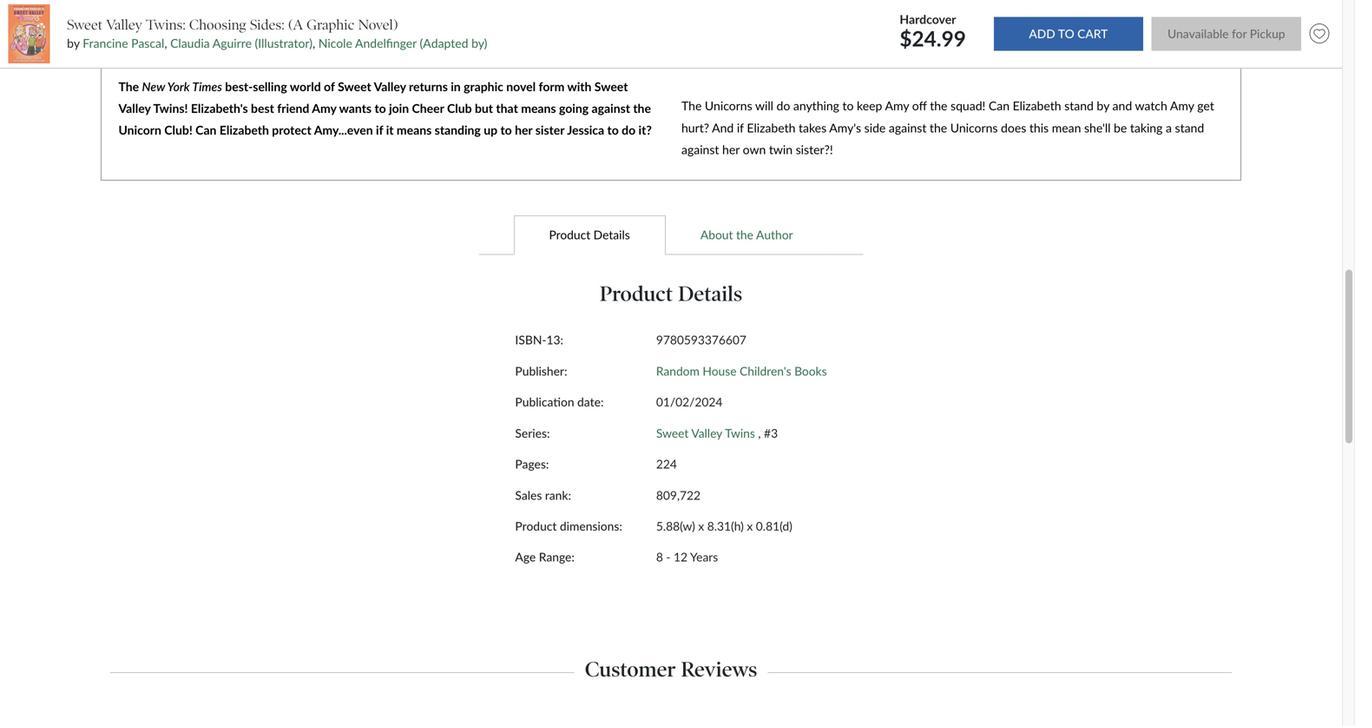 Task type: locate. For each thing, give the bounding box(es) containing it.
takes
[[799, 120, 827, 135]]

do left it?
[[622, 123, 636, 137]]

unicorn down 'twins!'
[[119, 123, 161, 137]]

elizabeth
[[768, 0, 817, 4], [849, 11, 898, 26], [682, 55, 730, 69], [1013, 98, 1062, 113], [747, 120, 796, 135], [220, 123, 269, 137]]

, down twins:
[[164, 36, 167, 50]]

that down novel
[[496, 101, 518, 116]]

2 horizontal spatial and
[[1113, 98, 1133, 113]]

with inside best-selling world of sweet valley returns in graphic novel form with sweet valley twins! elizabeth's best friend amy wants to join cheer club but that means going against the unicorn club! can elizabeth protect amy...even if it means standing up to her sister jessica to do it?
[[568, 79, 592, 94]]

that down squad. at the top
[[826, 33, 847, 47]]

up inside the it doesn't get more 80s than sweet valley, and with nostalgia all the rage, there's no better time for this graphic adaptation bringing classic characters back to life. this is number three in the series, so be sure to stock up on the first two also!
[[190, 33, 204, 47]]

for
[[626, 0, 641, 4], [1161, 0, 1176, 4]]

1 horizontal spatial and
[[890, 33, 909, 47]]

does left mean
[[1001, 120, 1027, 135]]

1 horizontal spatial does
[[1001, 120, 1027, 135]]

against inside best-selling world of sweet valley returns in graphic novel form with sweet valley twins! elizabeth's best friend amy wants to join cheer club but that means going against the unicorn club! can elizabeth protect amy...even if it means standing up to her sister jessica to do it?
[[592, 101, 630, 116]]

0 horizontal spatial for
[[626, 0, 641, 4]]

amy down out
[[1128, 11, 1152, 26]]

, left nicole
[[313, 36, 315, 50]]

that up rest
[[938, 11, 959, 26]]

author
[[756, 227, 793, 242]]

this inside the unicorns will do anything to keep amy off the squad! can elizabeth stand by and watch amy get hurt? and if elizabeth takes amy's side against the unicorns does this mean she'll be taking a stand against her own twin sister?!
[[1030, 120, 1049, 135]]

from right away
[[1185, 11, 1211, 26]]

0 horizontal spatial if
[[376, 123, 383, 137]]

, left #3
[[759, 426, 761, 440]]

1 vertical spatial from
[[1185, 11, 1211, 26]]

1 vertical spatial up
[[484, 123, 498, 137]]

0 horizontal spatial do
[[622, 123, 636, 137]]

graphic down "doesn't"
[[141, 11, 180, 26]]

means down cheer
[[397, 123, 432, 137]]

be inside the it doesn't get more 80s than sweet valley, and with nostalgia all the rage, there's no better time for this graphic adaptation bringing classic characters back to life. this is number three in the series, so be sure to stock up on the first two also!
[[647, 11, 660, 26]]

1 horizontal spatial be
[[1114, 120, 1128, 135]]

join
[[389, 101, 409, 116]]

0 vertical spatial of
[[956, 33, 967, 47]]

by up she'll at the top right of page
[[1097, 98, 1110, 113]]

back
[[385, 11, 410, 26]]

1 horizontal spatial in
[[561, 11, 571, 26]]

to
[[413, 11, 424, 26], [1086, 11, 1097, 26], [144, 33, 156, 47], [843, 98, 854, 113], [375, 101, 386, 116], [501, 123, 512, 137], [608, 123, 619, 137]]

unicorns
[[983, 11, 1031, 26], [991, 33, 1039, 47], [705, 98, 753, 113], [951, 120, 998, 135]]

1 horizontal spatial this
[[1030, 120, 1049, 135]]

going
[[1053, 11, 1083, 26], [559, 101, 589, 116]]

from up steal
[[1077, 0, 1102, 4]]

1 vertical spatial it
[[386, 123, 394, 137]]

elizabeth up cheering
[[768, 0, 817, 4]]

jessica inside no matter what elizabeth does she can't stop her best friend, amy sutton, from trying out for the unicorn club's cheering squad. elizabeth is sure that the unicorns are going to steal amy away from her but when it is revealed that jessica and the rest of the unicorns don't want amy, what should elizabeth do?
[[850, 33, 887, 47]]

0 horizontal spatial and
[[344, 0, 364, 4]]

1 vertical spatial that
[[826, 33, 847, 47]]

no
[[547, 0, 561, 4]]

graphic inside best-selling world of sweet valley returns in graphic novel form with sweet valley twins! elizabeth's best friend amy wants to join cheer club but that means going against the unicorn club! can elizabeth protect amy...even if it means standing up to her sister jessica to do it?
[[464, 79, 504, 94]]

is down cheering
[[766, 33, 774, 47]]

0 horizontal spatial going
[[559, 101, 589, 116]]

1 horizontal spatial going
[[1053, 11, 1083, 26]]

and
[[712, 120, 734, 135]]

with right form
[[568, 79, 592, 94]]

her inside the unicorns will do anything to keep amy off the squad! can elizabeth stand by and watch amy get hurt? and if elizabeth takes amy's side against the unicorns does this mean she'll be taking a stand against her own twin sister?!
[[723, 142, 740, 157]]

nicole
[[319, 36, 352, 50]]

do right the will at the right top of the page
[[777, 98, 791, 113]]

tab list
[[87, 215, 1256, 255]]

it
[[119, 0, 126, 4]]

sweet up 224
[[656, 426, 689, 440]]

0 horizontal spatial means
[[397, 123, 432, 137]]

sides:
[[250, 16, 285, 33]]

1 horizontal spatial up
[[484, 123, 498, 137]]

can inside the unicorns will do anything to keep amy off the squad! can elizabeth stand by and watch amy get hurt? and if elizabeth takes amy's side against the unicorns does this mean she'll be taking a stand against her own twin sister?!
[[989, 98, 1010, 113]]

stand up mean
[[1065, 98, 1094, 113]]

if
[[737, 120, 744, 135], [376, 123, 383, 137]]

best
[[946, 0, 969, 4], [251, 101, 274, 116]]

1 horizontal spatial it
[[756, 33, 763, 47]]

and up characters
[[344, 0, 364, 4]]

2 vertical spatial that
[[496, 101, 518, 116]]

0 vertical spatial best
[[946, 0, 969, 4]]

this left mean
[[1030, 120, 1049, 135]]

to left sister
[[501, 123, 512, 137]]

best left friend,
[[946, 0, 969, 4]]

should
[[1160, 33, 1196, 47]]

with up novel)
[[367, 0, 390, 4]]

1 horizontal spatial x
[[747, 519, 753, 533]]

unicorns down friend,
[[983, 11, 1031, 26]]

going down form
[[559, 101, 589, 116]]

what right amy,
[[1131, 33, 1157, 47]]

can
[[989, 98, 1010, 113], [196, 123, 217, 137]]

the right off
[[930, 98, 948, 113]]

sutton,
[[1036, 0, 1074, 4]]

0 vertical spatial with
[[367, 0, 390, 4]]

0 horizontal spatial it
[[386, 123, 394, 137]]

0 vertical spatial by
[[67, 36, 80, 50]]

years
[[691, 550, 718, 564]]

0 vertical spatial it
[[756, 33, 763, 47]]

the up it?
[[633, 101, 651, 116]]

0 vertical spatial the
[[119, 79, 139, 94]]

(adapted
[[420, 36, 469, 50]]

and inside the unicorns will do anything to keep amy off the squad! can elizabeth stand by and watch amy get hurt? and if elizabeth takes amy's side against the unicorns does this mean she'll be taking a stand against her own twin sister?!
[[1113, 98, 1133, 113]]

up left on
[[190, 33, 204, 47]]

adaptation
[[183, 11, 240, 26]]

sure down it
[[119, 33, 141, 47]]

0 vertical spatial means
[[521, 101, 556, 116]]

0 horizontal spatial is
[[475, 11, 483, 26]]

sweet up the francine
[[67, 16, 103, 33]]

1 vertical spatial this
[[1030, 120, 1049, 135]]

than
[[244, 0, 268, 4]]

jessica
[[850, 33, 887, 47], [567, 123, 605, 137]]

1 vertical spatial graphic
[[464, 79, 504, 94]]

2 vertical spatial product
[[515, 519, 557, 533]]

,
[[164, 36, 167, 50], [313, 36, 315, 50], [759, 426, 761, 440]]

it down join
[[386, 123, 394, 137]]

2 vertical spatial against
[[682, 142, 720, 157]]

rest
[[933, 33, 953, 47]]

of right rest
[[956, 33, 967, 47]]

in up club
[[451, 79, 461, 94]]

and left watch
[[1113, 98, 1133, 113]]

sales rank:
[[515, 488, 571, 502]]

it inside no matter what elizabeth does she can't stop her best friend, amy sutton, from trying out for the unicorn club's cheering squad. elizabeth is sure that the unicorns are going to steal amy away from her but when it is revealed that jessica and the rest of the unicorns don't want amy, what should elizabeth do?
[[756, 33, 763, 47]]

sure inside the it doesn't get more 80s than sweet valley, and with nostalgia all the rage, there's no better time for this graphic adaptation bringing classic characters back to life. this is number three in the series, so be sure to stock up on the first two also!
[[119, 33, 141, 47]]

2 horizontal spatial that
[[938, 11, 959, 26]]

1 vertical spatial best
[[251, 101, 274, 116]]

twins
[[725, 426, 755, 440]]

1 horizontal spatial can
[[989, 98, 1010, 113]]

0 vertical spatial graphic
[[141, 11, 180, 26]]

elizabeth down elizabeth's at left top
[[220, 123, 269, 137]]

1 horizontal spatial details
[[678, 281, 743, 307]]

1 vertical spatial in
[[451, 79, 461, 94]]

more
[[191, 0, 219, 4]]

no
[[682, 0, 698, 4]]

tab list containing product details
[[87, 215, 1256, 255]]

valley inside product details 'tab panel'
[[692, 426, 723, 440]]

1 horizontal spatial with
[[568, 79, 592, 94]]

1 horizontal spatial get
[[1198, 98, 1215, 113]]

add to wishlist image
[[1306, 20, 1334, 48]]

her inside best-selling world of sweet valley returns in graphic novel form with sweet valley twins! elizabeth's best friend amy wants to join cheer club but that means going against the unicorn club! can elizabeth protect amy...even if it means standing up to her sister jessica to do it?
[[515, 123, 533, 137]]

for up away
[[1161, 0, 1176, 4]]

amy down world
[[312, 101, 337, 116]]

valley inside sweet valley twins: choosing sides: (a graphic novel) by francine pascal , claudia aguirre (illustrator) , nicole andelfinger (adapted by)
[[106, 16, 142, 33]]

are
[[1034, 11, 1050, 26]]

francine pascal link
[[83, 36, 164, 50]]

the inside the unicorns will do anything to keep amy off the squad! can elizabeth stand by and watch amy get hurt? and if elizabeth takes amy's side against the unicorns does this mean she'll be taking a stand against her own twin sister?!
[[682, 98, 702, 113]]

her left sister
[[515, 123, 533, 137]]

1 vertical spatial but
[[475, 101, 493, 116]]

80s
[[222, 0, 241, 4]]

in down better
[[561, 11, 571, 26]]

up inside best-selling world of sweet valley returns in graphic novel form with sweet valley twins! elizabeth's best friend amy wants to join cheer club but that means going against the unicorn club! can elizabeth protect amy...even if it means standing up to her sister jessica to do it?
[[484, 123, 498, 137]]

2 horizontal spatial is
[[901, 11, 909, 26]]

be inside the unicorns will do anything to keep amy off the squad! can elizabeth stand by and watch amy get hurt? and if elizabeth takes amy's side against the unicorns does this mean she'll be taking a stand against her own twin sister?!
[[1114, 120, 1128, 135]]

graphic inside the it doesn't get more 80s than sweet valley, and with nostalgia all the rage, there's no better time for this graphic adaptation bringing classic characters back to life. this is number three in the series, so be sure to stock up on the first two also!
[[141, 11, 180, 26]]

1 horizontal spatial for
[[1161, 0, 1176, 4]]

unicorns down squad!
[[951, 120, 998, 135]]

by left the francine
[[67, 36, 80, 50]]

all
[[444, 0, 456, 4]]

valley up francine pascal link
[[106, 16, 142, 33]]

1 vertical spatial details
[[678, 281, 743, 307]]

and down hardcover at right
[[890, 33, 909, 47]]

1 vertical spatial get
[[1198, 98, 1215, 113]]

0 vertical spatial up
[[190, 33, 204, 47]]

get right watch
[[1198, 98, 1215, 113]]

0 horizontal spatial be
[[647, 11, 660, 26]]

x left 8.31(h)
[[699, 519, 705, 533]]

sweet valley twins: choosing sides: (a graphic novel) by francine pascal , claudia aguirre (illustrator) , nicole andelfinger (adapted by)
[[67, 16, 488, 50]]

0 horizontal spatial of
[[324, 79, 335, 94]]

jessica right sister
[[567, 123, 605, 137]]

don't
[[1042, 33, 1069, 47]]

in inside best-selling world of sweet valley returns in graphic novel form with sweet valley twins! elizabeth's best friend amy wants to join cheer club but that means going against the unicorn club! can elizabeth protect amy...even if it means standing up to her sister jessica to do it?
[[451, 79, 461, 94]]

what up club's
[[739, 0, 765, 4]]

can down elizabeth's at left top
[[196, 123, 217, 137]]

publication
[[515, 395, 575, 409]]

can inside best-selling world of sweet valley returns in graphic novel form with sweet valley twins! elizabeth's best friend amy wants to join cheer club but that means going against the unicorn club! can elizabeth protect amy...even if it means standing up to her sister jessica to do it?
[[196, 123, 217, 137]]

0 horizontal spatial this
[[119, 11, 138, 26]]

0 horizontal spatial sure
[[119, 33, 141, 47]]

1 vertical spatial be
[[1114, 120, 1128, 135]]

be right so
[[647, 11, 660, 26]]

0 horizontal spatial but
[[475, 101, 493, 116]]

andelfinger
[[355, 36, 417, 50]]

2 for from the left
[[1161, 0, 1176, 4]]

on
[[207, 33, 221, 47]]

francine
[[83, 36, 128, 50]]

sweet up wants
[[338, 79, 371, 94]]

but left when
[[702, 33, 720, 47]]

0 vertical spatial going
[[1053, 11, 1083, 26]]

and inside no matter what elizabeth does she can't stop her best friend, amy sutton, from trying out for the unicorn club's cheering squad. elizabeth is sure that the unicorns are going to steal amy away from her but when it is revealed that jessica and the rest of the unicorns don't want amy, what should elizabeth do?
[[890, 33, 909, 47]]

this
[[119, 11, 138, 26], [1030, 120, 1049, 135]]

1 horizontal spatial graphic
[[464, 79, 504, 94]]

0 horizontal spatial best
[[251, 101, 274, 116]]

0 horizontal spatial unicorn
[[119, 123, 161, 137]]

twin
[[769, 142, 793, 157]]

1 for from the left
[[626, 0, 641, 4]]

taking
[[1131, 120, 1163, 135]]

get left more
[[171, 0, 188, 4]]

squad.
[[811, 11, 846, 26]]

dimensions:
[[560, 519, 623, 533]]

0 horizontal spatial in
[[451, 79, 461, 94]]

0 horizontal spatial graphic
[[141, 11, 180, 26]]

if right amy...even in the top of the page
[[376, 123, 383, 137]]

aguirre
[[213, 36, 252, 50]]

side
[[865, 120, 886, 135]]

None submit
[[994, 17, 1144, 51], [1152, 17, 1302, 51], [994, 17, 1144, 51], [1152, 17, 1302, 51]]

there's
[[509, 0, 544, 4]]

sweet inside the it doesn't get more 80s than sweet valley, and with nostalgia all the rage, there's no better time for this graphic adaptation bringing classic characters back to life. this is number three in the series, so be sure to stock up on the first two also!
[[272, 0, 305, 4]]

2 horizontal spatial ,
[[759, 426, 761, 440]]

0 vertical spatial in
[[561, 11, 571, 26]]

0 horizontal spatial the
[[119, 79, 139, 94]]

nostalgia
[[393, 0, 441, 4]]

going down sutton,
[[1053, 11, 1083, 26]]

about
[[701, 227, 733, 242]]

0 vertical spatial product details
[[549, 227, 630, 242]]

sure down stop
[[912, 11, 935, 26]]

the right about
[[736, 227, 754, 242]]

the left new
[[119, 79, 139, 94]]

is down stop
[[901, 11, 909, 26]]

0 vertical spatial unicorn
[[682, 11, 724, 26]]

bringing
[[243, 11, 287, 26]]

if right and in the top of the page
[[737, 120, 744, 135]]

it doesn't get more 80s than sweet valley, and with nostalgia all the rage, there's no better time for this graphic adaptation bringing classic characters back to life. this is number three in the series, so be sure to stock up on the first two also!
[[119, 0, 660, 47]]

amy...even
[[314, 123, 373, 137]]

hurt?
[[682, 120, 710, 135]]

sweet
[[272, 0, 305, 4], [67, 16, 103, 33], [338, 79, 371, 94], [595, 79, 628, 94], [656, 426, 689, 440]]

1 horizontal spatial best
[[946, 0, 969, 4]]

does inside the unicorns will do anything to keep amy off the squad! can elizabeth stand by and watch amy get hurt? and if elizabeth takes amy's side against the unicorns does this mean she'll be taking a stand against her own twin sister?!
[[1001, 120, 1027, 135]]

random house children's books
[[656, 364, 827, 378]]

1 horizontal spatial from
[[1185, 11, 1211, 26]]

224
[[656, 457, 677, 471]]

watch
[[1136, 98, 1168, 113]]

0 vertical spatial details
[[594, 227, 630, 242]]

her down no
[[682, 33, 699, 47]]

that inside best-selling world of sweet valley returns in graphic novel form with sweet valley twins! elizabeth's best friend amy wants to join cheer club but that means going against the unicorn club! can elizabeth protect amy...even if it means standing up to her sister jessica to do it?
[[496, 101, 518, 116]]

to inside the unicorns will do anything to keep amy off the squad! can elizabeth stand by and watch amy get hurt? and if elizabeth takes amy's side against the unicorns does this mean she'll be taking a stand against her own twin sister?!
[[843, 98, 854, 113]]

1 horizontal spatial if
[[737, 120, 744, 135]]

stand right a
[[1176, 120, 1205, 135]]

x left 0.81(d) at the bottom of page
[[747, 519, 753, 533]]

0 vertical spatial does
[[820, 0, 846, 4]]

1 vertical spatial against
[[889, 120, 927, 135]]

1 horizontal spatial the
[[682, 98, 702, 113]]

1 horizontal spatial do
[[777, 98, 791, 113]]

0 horizontal spatial up
[[190, 33, 204, 47]]

time
[[599, 0, 623, 4]]

the down better
[[574, 11, 592, 26]]

pages:
[[515, 457, 549, 471]]

means up sister
[[521, 101, 556, 116]]

valley left twins
[[692, 426, 723, 440]]

unicorn inside no matter what elizabeth does she can't stop her best friend, amy sutton, from trying out for the unicorn club's cheering squad. elizabeth is sure that the unicorns are going to steal amy away from her but when it is revealed that jessica and the rest of the unicorns don't want amy, what should elizabeth do?
[[682, 11, 724, 26]]

do inside the unicorns will do anything to keep amy off the squad! can elizabeth stand by and watch amy get hurt? and if elizabeth takes amy's side against the unicorns does this mean she'll be taking a stand against her own twin sister?!
[[777, 98, 791, 113]]

number
[[486, 11, 527, 26]]

her down and in the top of the page
[[723, 142, 740, 157]]

0 vertical spatial can
[[989, 98, 1010, 113]]

pascal
[[131, 36, 164, 50]]

2 vertical spatial and
[[1113, 98, 1133, 113]]

stand
[[1065, 98, 1094, 113], [1176, 120, 1205, 135]]

can right squad!
[[989, 98, 1010, 113]]

1 vertical spatial by
[[1097, 98, 1110, 113]]

0 vertical spatial get
[[171, 0, 188, 4]]

the for the unicorns will do anything to keep amy off the squad! can elizabeth stand by and watch amy get hurt? and if elizabeth takes amy's side against the unicorns does this mean she'll be taking a stand against her own twin sister?!
[[682, 98, 702, 113]]

product
[[549, 227, 591, 242], [600, 281, 673, 307], [515, 519, 557, 533]]

best down selling
[[251, 101, 274, 116]]

0 horizontal spatial does
[[820, 0, 846, 4]]

0 horizontal spatial get
[[171, 0, 188, 4]]

a
[[1166, 120, 1172, 135]]

in
[[561, 11, 571, 26], [451, 79, 461, 94]]

best inside best-selling world of sweet valley returns in graphic novel form with sweet valley twins! elizabeth's best friend amy wants to join cheer club but that means going against the unicorn club! can elizabeth protect amy...even if it means standing up to her sister jessica to do it?
[[251, 101, 274, 116]]

the up hurt?
[[682, 98, 702, 113]]

returns
[[409, 79, 448, 94]]

0 vertical spatial that
[[938, 11, 959, 26]]

amy up a
[[1171, 98, 1195, 113]]

going inside best-selling world of sweet valley returns in graphic novel form with sweet valley twins! elizabeth's best friend amy wants to join cheer club but that means going against the unicorn club! can elizabeth protect amy...even if it means standing up to her sister jessica to do it?
[[559, 101, 589, 116]]

0 vertical spatial jessica
[[850, 33, 887, 47]]

but
[[702, 33, 720, 47], [475, 101, 493, 116]]

the for the new york times
[[119, 79, 139, 94]]

jessica inside best-selling world of sweet valley returns in graphic novel form with sweet valley twins! elizabeth's best friend amy wants to join cheer club but that means going against the unicorn club! can elizabeth protect amy...even if it means standing up to her sister jessica to do it?
[[567, 123, 605, 137]]

rage,
[[480, 0, 505, 4]]

it inside best-selling world of sweet valley returns in graphic novel form with sweet valley twins! elizabeth's best friend amy wants to join cheer club but that means going against the unicorn club! can elizabeth protect amy...even if it means standing up to her sister jessica to do it?
[[386, 123, 394, 137]]

sweet up (a at the top left of page
[[272, 0, 305, 4]]

be right she'll at the top right of page
[[1114, 120, 1128, 135]]

0 horizontal spatial x
[[699, 519, 705, 533]]

1 horizontal spatial but
[[702, 33, 720, 47]]

2 horizontal spatial against
[[889, 120, 927, 135]]

to left keep
[[843, 98, 854, 113]]

up right 'standing'
[[484, 123, 498, 137]]

1 vertical spatial stand
[[1176, 120, 1205, 135]]

be
[[647, 11, 660, 26], [1114, 120, 1128, 135]]

it right when
[[756, 33, 763, 47]]

sister?!
[[796, 142, 833, 157]]

1 horizontal spatial that
[[826, 33, 847, 47]]

0 horizontal spatial with
[[367, 0, 390, 4]]

it
[[756, 33, 763, 47], [386, 123, 394, 137]]

two
[[268, 33, 289, 47]]

best-selling world of sweet valley returns in graphic novel form with sweet valley twins! elizabeth's best friend amy wants to join cheer club but that means going against the unicorn club! can elizabeth protect amy...even if it means standing up to her sister jessica to do it?
[[119, 79, 652, 137]]

1 horizontal spatial jessica
[[850, 33, 887, 47]]

x
[[699, 519, 705, 533], [747, 519, 753, 533]]

no matter what elizabeth does she can't stop her best friend, amy sutton, from trying out for the unicorn club's cheering squad. elizabeth is sure that the unicorns are going to steal amy away from her but when it is revealed that jessica and the rest of the unicorns don't want amy, what should elizabeth do?
[[682, 0, 1211, 69]]

is right this
[[475, 11, 483, 26]]

details inside 'tab panel'
[[678, 281, 743, 307]]

0 horizontal spatial ,
[[164, 36, 167, 50]]

does
[[820, 0, 846, 4], [1001, 120, 1027, 135]]

of right world
[[324, 79, 335, 94]]

1 horizontal spatial ,
[[313, 36, 315, 50]]



Task type: vqa. For each thing, say whether or not it's contained in the screenshot.
1 to the bottom
no



Task type: describe. For each thing, give the bounding box(es) containing it.
sweet valley twins link
[[656, 426, 755, 440]]

8
[[656, 550, 663, 564]]

hardcover $24.99
[[900, 12, 972, 51]]

do?
[[734, 55, 752, 69]]

elizabeth left the do?
[[682, 55, 730, 69]]

12
[[674, 550, 688, 564]]

going inside no matter what elizabeth does she can't stop her best friend, amy sutton, from trying out for the unicorn club's cheering squad. elizabeth is sure that the unicorns are going to steal amy away from her but when it is revealed that jessica and the rest of the unicorns don't want amy, what should elizabeth do?
[[1053, 11, 1083, 26]]

2 x from the left
[[747, 519, 753, 533]]

amy left off
[[885, 98, 910, 113]]

1 vertical spatial means
[[397, 123, 432, 137]]

0 horizontal spatial from
[[1077, 0, 1102, 4]]

sweet right form
[[595, 79, 628, 94]]

characters
[[327, 11, 382, 26]]

graphic
[[307, 16, 355, 33]]

, inside product details 'tab panel'
[[759, 426, 761, 440]]

can't
[[870, 0, 896, 4]]

0 vertical spatial product
[[549, 227, 591, 242]]

for inside the it doesn't get more 80s than sweet valley, and with nostalgia all the rage, there's no better time for this graphic adaptation bringing classic characters back to life. this is number three in the series, so be sure to stock up on the first two also!
[[626, 0, 641, 4]]

1 horizontal spatial what
[[1131, 33, 1157, 47]]

the left rest
[[912, 33, 930, 47]]

children's
[[740, 364, 792, 378]]

first
[[244, 33, 265, 47]]

of inside no matter what elizabeth does she can't stop her best friend, amy sutton, from trying out for the unicorn club's cheering squad. elizabeth is sure that the unicorns are going to steal amy away from her but when it is revealed that jessica and the rest of the unicorns don't want amy, what should elizabeth do?
[[956, 33, 967, 47]]

if inside the unicorns will do anything to keep amy off the squad! can elizabeth stand by and watch amy get hurt? and if elizabeth takes amy's side against the unicorns does this mean she'll be taking a stand against her own twin sister?!
[[737, 120, 744, 135]]

keep
[[857, 98, 883, 113]]

date:
[[578, 395, 604, 409]]

choosing
[[189, 16, 247, 33]]

she
[[849, 0, 867, 4]]

to left join
[[375, 101, 386, 116]]

revealed
[[777, 33, 823, 47]]

does inside no matter what elizabeth does she can't stop her best friend, amy sutton, from trying out for the unicorn club's cheering squad. elizabeth is sure that the unicorns are going to steal amy away from her but when it is revealed that jessica and the rest of the unicorns don't want amy, what should elizabeth do?
[[820, 0, 846, 4]]

valley up join
[[374, 79, 406, 94]]

13:
[[547, 333, 564, 347]]

up for stock
[[190, 33, 204, 47]]

range:
[[539, 550, 575, 564]]

but inside best-selling world of sweet valley returns in graphic novel form with sweet valley twins! elizabeth's best friend amy wants to join cheer club but that means going against the unicorn club! can elizabeth protect amy...even if it means standing up to her sister jessica to do it?
[[475, 101, 493, 116]]

elizabeth down the will at the right top of the page
[[747, 120, 796, 135]]

claudia aguirre (illustrator) link
[[170, 36, 313, 50]]

0 vertical spatial what
[[739, 0, 765, 4]]

this inside the it doesn't get more 80s than sweet valley, and with nostalgia all the rage, there's no better time for this graphic adaptation bringing classic characters back to life. this is number three in the series, so be sure to stock up on the first two also!
[[119, 11, 138, 26]]

1 horizontal spatial is
[[766, 33, 774, 47]]

that for it?
[[496, 101, 518, 116]]

it?
[[639, 123, 652, 137]]

amy inside best-selling world of sweet valley returns in graphic novel form with sweet valley twins! elizabeth's best friend amy wants to join cheer club but that means going against the unicorn club! can elizabeth protect amy...even if it means standing up to her sister jessica to do it?
[[312, 101, 337, 116]]

in inside the it doesn't get more 80s than sweet valley, and with nostalgia all the rage, there's no better time for this graphic adaptation bringing classic characters back to life. this is number three in the series, so be sure to stock up on the first two also!
[[561, 11, 571, 26]]

selling
[[253, 79, 287, 94]]

out
[[1140, 0, 1158, 4]]

will
[[756, 98, 774, 113]]

york
[[167, 79, 190, 94]]

random house children's books link
[[656, 364, 827, 378]]

valley down new
[[119, 101, 151, 116]]

product details tab panel
[[368, 255, 975, 607]]

mean
[[1052, 120, 1082, 135]]

elizabeth inside best-selling world of sweet valley returns in graphic novel form with sweet valley twins! elizabeth's best friend amy wants to join cheer club but that means going against the unicorn club! can elizabeth protect amy...even if it means standing up to her sister jessica to do it?
[[220, 123, 269, 137]]

the up away
[[1179, 0, 1197, 4]]

0 horizontal spatial stand
[[1065, 98, 1094, 113]]

club's
[[727, 11, 759, 26]]

matter
[[701, 0, 736, 4]]

sweet valley twins: choosing sides: (a graphic novel) image
[[8, 4, 50, 63]]

the new york times
[[119, 79, 222, 94]]

1 vertical spatial product
[[600, 281, 673, 307]]

times
[[192, 79, 222, 94]]

unicorns up and in the top of the page
[[705, 98, 753, 113]]

hardcover
[[900, 12, 957, 27]]

get inside the it doesn't get more 80s than sweet valley, and with nostalgia all the rage, there's no better time for this graphic adaptation bringing classic characters back to life. this is number three in the series, so be sure to stock up on the first two also!
[[171, 0, 188, 4]]

claudia
[[170, 36, 210, 50]]

house
[[703, 364, 737, 378]]

isbn-13:
[[515, 333, 564, 347]]

stock
[[159, 33, 187, 47]]

to left it?
[[608, 123, 619, 137]]

own
[[743, 142, 766, 157]]

do inside best-selling world of sweet valley returns in graphic novel form with sweet valley twins! elizabeth's best friend amy wants to join cheer club but that means going against the unicorn club! can elizabeth protect amy...even if it means standing up to her sister jessica to do it?
[[622, 123, 636, 137]]

sure inside no matter what elizabeth does she can't stop her best friend, amy sutton, from trying out for the unicorn club's cheering squad. elizabeth is sure that the unicorns are going to steal amy away from her but when it is revealed that jessica and the rest of the unicorns don't want amy, what should elizabeth do?
[[912, 11, 935, 26]]

product dimensions:
[[515, 519, 623, 533]]

novel)
[[358, 16, 398, 33]]

#3
[[764, 426, 778, 440]]

(illustrator)
[[255, 36, 313, 50]]

unicorns down are
[[991, 33, 1039, 47]]

1 horizontal spatial stand
[[1176, 120, 1205, 135]]

elizabeth up mean
[[1013, 98, 1062, 113]]

but inside no matter what elizabeth does she can't stop her best friend, amy sutton, from trying out for the unicorn club's cheering squad. elizabeth is sure that the unicorns are going to steal amy away from her but when it is revealed that jessica and the rest of the unicorns don't want amy, what should elizabeth do?
[[702, 33, 720, 47]]

809,722
[[656, 488, 701, 502]]

age range:
[[515, 550, 575, 564]]

the right on
[[224, 33, 241, 47]]

product details inside 'tab panel'
[[600, 281, 743, 307]]

age
[[515, 550, 536, 564]]

the inside best-selling world of sweet valley returns in graphic novel form with sweet valley twins! elizabeth's best friend amy wants to join cheer club but that means going against the unicorn club! can elizabeth protect amy...even if it means standing up to her sister jessica to do it?
[[633, 101, 651, 116]]

anything
[[794, 98, 840, 113]]

series:
[[515, 426, 550, 440]]

by inside the unicorns will do anything to keep amy off the squad! can elizabeth stand by and watch amy get hurt? and if elizabeth takes amy's side against the unicorns does this mean she'll be taking a stand against her own twin sister?!
[[1097, 98, 1110, 113]]

cheer
[[412, 101, 444, 116]]

of inside best-selling world of sweet valley returns in graphic novel form with sweet valley twins! elizabeth's best friend amy wants to join cheer club but that means going against the unicorn club! can elizabeth protect amy...even if it means standing up to her sister jessica to do it?
[[324, 79, 335, 94]]

the inside tab list
[[736, 227, 754, 242]]

get inside the unicorns will do anything to keep amy off the squad! can elizabeth stand by and watch amy get hurt? and if elizabeth takes amy's side against the unicorns does this mean she'll be taking a stand against her own twin sister?!
[[1198, 98, 1215, 113]]

5.88(w)
[[656, 519, 696, 533]]

amy,
[[1101, 33, 1128, 47]]

to inside no matter what elizabeth does she can't stop her best friend, amy sutton, from trying out for the unicorn club's cheering squad. elizabeth is sure that the unicorns are going to steal amy away from her but when it is revealed that jessica and the rest of the unicorns don't want amy, what should elizabeth do?
[[1086, 11, 1097, 26]]

unicorn inside best-selling world of sweet valley returns in graphic novel form with sweet valley twins! elizabeth's best friend amy wants to join cheer club but that means going against the unicorn club! can elizabeth protect amy...even if it means standing up to her sister jessica to do it?
[[119, 123, 161, 137]]

books
[[795, 364, 827, 378]]

she'll
[[1085, 120, 1111, 135]]

club!
[[164, 123, 193, 137]]

$24.99
[[900, 26, 967, 51]]

up for standing
[[484, 123, 498, 137]]

01/02/2024
[[656, 395, 723, 409]]

that for the
[[938, 11, 959, 26]]

the down friend,
[[962, 11, 980, 26]]

by inside sweet valley twins: choosing sides: (a graphic novel) by francine pascal , claudia aguirre (illustrator) , nicole andelfinger (adapted by)
[[67, 36, 80, 50]]

sister
[[536, 123, 565, 137]]

novel
[[507, 79, 536, 94]]

amy right friend,
[[1009, 0, 1033, 4]]

(a
[[288, 16, 303, 33]]

off
[[913, 98, 927, 113]]

1 horizontal spatial against
[[682, 142, 720, 157]]

twins!
[[153, 101, 188, 116]]

random
[[656, 364, 700, 378]]

and inside the it doesn't get more 80s than sweet valley, and with nostalgia all the rage, there's no better time for this graphic adaptation bringing classic characters back to life. this is number three in the series, so be sure to stock up on the first two also!
[[344, 0, 364, 4]]

for inside no matter what elizabeth does she can't stop her best friend, amy sutton, from trying out for the unicorn club's cheering squad. elizabeth is sure that the unicorns are going to steal amy away from her but when it is revealed that jessica and the rest of the unicorns don't want amy, what should elizabeth do?
[[1161, 0, 1176, 4]]

elizabeth's
[[191, 101, 248, 116]]

1 x from the left
[[699, 519, 705, 533]]

sweet inside sweet valley twins: choosing sides: (a graphic novel) by francine pascal , claudia aguirre (illustrator) , nicole andelfinger (adapted by)
[[67, 16, 103, 33]]

this
[[449, 11, 471, 26]]

with inside the it doesn't get more 80s than sweet valley, and with nostalgia all the rage, there's no better time for this graphic adaptation bringing classic characters back to life. this is number three in the series, so be sure to stock up on the first two also!
[[367, 0, 390, 4]]

about the author
[[701, 227, 793, 242]]

three
[[530, 11, 558, 26]]

isbn-
[[515, 333, 547, 347]]

the right all
[[459, 0, 477, 4]]

standing
[[435, 123, 481, 137]]

reviews
[[681, 657, 758, 682]]

if inside best-selling world of sweet valley returns in graphic novel form with sweet valley twins! elizabeth's best friend amy wants to join cheer club but that means going against the unicorn club! can elizabeth protect amy...even if it means standing up to her sister jessica to do it?
[[376, 123, 383, 137]]

product details inside tab list
[[549, 227, 630, 242]]

elizabeth down can't
[[849, 11, 898, 26]]

is inside the it doesn't get more 80s than sweet valley, and with nostalgia all the rage, there's no better time for this graphic adaptation bringing classic characters back to life. this is number three in the series, so be sure to stock up on the first two also!
[[475, 11, 483, 26]]

customer reviews
[[585, 657, 758, 682]]

the right side
[[930, 120, 948, 135]]

so
[[631, 11, 643, 26]]

1 horizontal spatial means
[[521, 101, 556, 116]]

best inside no matter what elizabeth does she can't stop her best friend, amy sutton, from trying out for the unicorn club's cheering squad. elizabeth is sure that the unicorns are going to steal amy away from her but when it is revealed that jessica and the rest of the unicorns don't want amy, what should elizabeth do?
[[946, 0, 969, 4]]

publication date:
[[515, 395, 604, 409]]

to left stock
[[144, 33, 156, 47]]

sweet inside product details 'tab panel'
[[656, 426, 689, 440]]

to down nostalgia
[[413, 11, 424, 26]]

valley,
[[307, 0, 341, 4]]

her up hardcover at right
[[925, 0, 943, 4]]

the right rest
[[970, 33, 988, 47]]

amy's
[[830, 120, 862, 135]]

5.88(w) x 8.31(h) x 0.81(d)
[[656, 519, 793, 533]]



